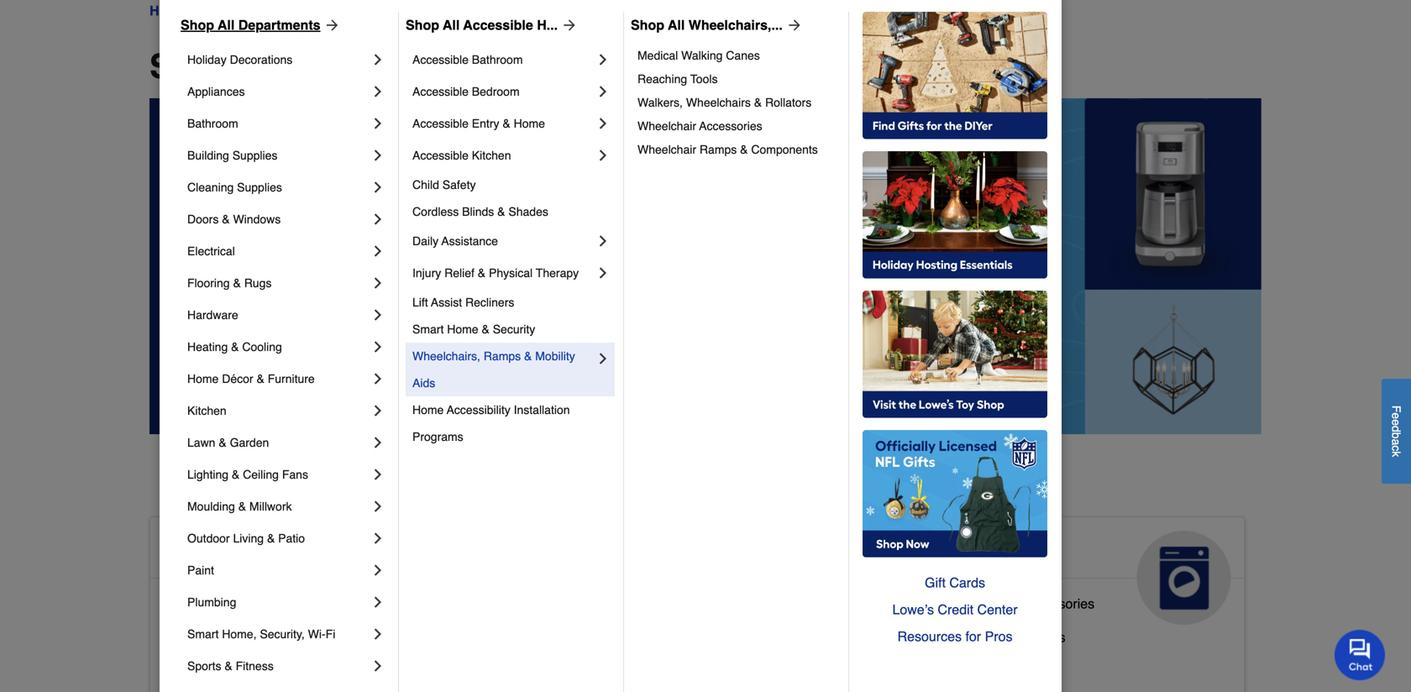 Task type: vqa. For each thing, say whether or not it's contained in the screenshot.
supplies
yes



Task type: describe. For each thing, give the bounding box(es) containing it.
& inside cordless blinds & shades link
[[497, 205, 505, 218]]

resources for pros link
[[863, 623, 1048, 650]]

assistance
[[442, 234, 498, 248]]

enjoy savings year-round. no matter what you're shopping for, find what you need at a great price. image
[[150, 98, 1262, 434]]

chevron right image for daily assistance
[[595, 233, 612, 249]]

heating
[[187, 340, 228, 354]]

& inside wheelchair ramps & components link
[[740, 143, 748, 156]]

k
[[1390, 451, 1403, 457]]

wheelchairs,
[[412, 349, 480, 363]]

wheelchairs
[[686, 96, 751, 109]]

& inside "moulding & millwork" link
[[238, 500, 246, 513]]

2 e from the top
[[1390, 419, 1403, 426]]

heating & cooling
[[187, 340, 282, 354]]

holiday decorations link
[[187, 44, 370, 76]]

& inside sports & fitness link
[[225, 659, 232, 673]]

chevron right image for flooring & rugs
[[370, 275, 386, 291]]

components
[[751, 143, 818, 156]]

hardware link
[[187, 299, 370, 331]]

accessories inside "link"
[[1023, 596, 1095, 612]]

safety
[[443, 178, 476, 192]]

arrow right image
[[558, 17, 578, 34]]

0 vertical spatial appliances
[[187, 85, 245, 98]]

h...
[[537, 17, 558, 33]]

for
[[966, 629, 981, 644]]

home accessibility installation programs link
[[412, 397, 612, 450]]

chevron right image for accessible kitchen
[[595, 147, 612, 164]]

home inside home accessibility installation programs
[[412, 403, 444, 417]]

animal
[[538, 538, 617, 564]]

0 horizontal spatial accessible bedroom
[[164, 630, 286, 645]]

ramps for wheelchair
[[700, 143, 737, 156]]

departments for shop
[[238, 17, 321, 33]]

animal & pet care link
[[525, 517, 870, 625]]

shop
[[150, 47, 234, 86]]

holiday decorations
[[187, 53, 293, 66]]

bathroom for top the accessible bathroom link
[[472, 53, 523, 66]]

child
[[412, 178, 439, 192]]

cleaning supplies
[[187, 181, 282, 194]]

programs
[[412, 430, 463, 444]]

appliances image
[[1137, 531, 1231, 625]]

lowe's credit center
[[893, 602, 1018, 617]]

fi
[[326, 628, 335, 641]]

find gifts for the diyer. image
[[863, 12, 1048, 139]]

daily assistance
[[412, 234, 498, 248]]

bathroom link
[[187, 108, 370, 139]]

décor
[[222, 372, 253, 386]]

chevron right image for cleaning supplies
[[370, 179, 386, 196]]

smart for smart home, security, wi-fi
[[187, 628, 219, 641]]

officially licensed n f l gifts. shop now. image
[[863, 430, 1048, 558]]

home décor & furniture
[[187, 372, 315, 386]]

medical walking canes
[[638, 49, 760, 62]]

sports
[[187, 659, 221, 673]]

chevron right image for kitchen
[[370, 402, 386, 419]]

daily assistance link
[[412, 225, 595, 257]]

doors & windows link
[[187, 203, 370, 235]]

wheelchair for wheelchair ramps & components
[[638, 143, 696, 156]]

chillers
[[1021, 630, 1066, 645]]

lawn & garden
[[187, 436, 269, 449]]

pet inside animal & pet care
[[647, 538, 683, 564]]

chevron right image for injury relief & physical therapy
[[595, 265, 612, 281]]

appliance parts & accessories
[[912, 596, 1095, 612]]

cleaning
[[187, 181, 234, 194]]

cards
[[950, 575, 985, 591]]

shop all accessible h...
[[406, 17, 558, 33]]

animal & pet care
[[538, 538, 683, 591]]

paint
[[187, 564, 214, 577]]

plumbing link
[[187, 586, 370, 618]]

chevron right image for paint
[[370, 562, 386, 579]]

cleaning supplies link
[[187, 171, 370, 203]]

outdoor
[[187, 532, 230, 545]]

& down smart home, security, wi-fi link
[[267, 663, 276, 679]]

1 horizontal spatial accessible bathroom
[[412, 53, 523, 66]]

cooling
[[242, 340, 282, 354]]

therapy
[[536, 266, 579, 280]]

wheelchairs, ramps & mobility aids link
[[412, 343, 595, 397]]

building supplies
[[187, 149, 278, 162]]

child safety link
[[412, 171, 612, 198]]

home link
[[150, 1, 187, 21]]

chevron right image for moulding & millwork
[[370, 498, 386, 515]]

visit the lowe's toy shop. image
[[863, 291, 1048, 418]]

reaching
[[638, 72, 687, 86]]

smart for smart home & security
[[412, 323, 444, 336]]

a
[[1390, 439, 1403, 445]]

animal & pet care image
[[763, 531, 857, 625]]

& up accessible kitchen link
[[503, 117, 511, 130]]

security
[[493, 323, 535, 336]]

supplies for livestock supplies
[[598, 623, 649, 638]]

0 horizontal spatial accessible bathroom link
[[164, 592, 290, 626]]

lawn
[[187, 436, 215, 449]]

walkers, wheelchairs & rollators link
[[638, 91, 837, 114]]

chevron right image for doors & windows
[[370, 211, 386, 228]]

credit
[[938, 602, 974, 617]]

smart home & security
[[412, 323, 535, 336]]

1 vertical spatial accessible entry & home link
[[164, 659, 315, 692]]

lowe's
[[893, 602, 934, 617]]

bathroom for the leftmost the accessible bathroom link
[[232, 596, 290, 612]]

cordless
[[412, 205, 459, 218]]

chevron right image for lawn & garden
[[370, 434, 386, 451]]

0 horizontal spatial appliances link
[[187, 76, 370, 108]]

flooring
[[187, 276, 230, 290]]

shop all departments
[[181, 17, 321, 33]]

parts
[[975, 596, 1007, 612]]

shop all accessible h... link
[[406, 15, 578, 35]]

chevron right image for smart home, security, wi-fi
[[370, 626, 386, 643]]

0 horizontal spatial accessible bathroom
[[164, 596, 290, 612]]

bedroom for accessible bedroom link to the left
[[232, 630, 286, 645]]

gift cards
[[925, 575, 985, 591]]

chevron right image for accessible bedroom
[[595, 83, 612, 100]]

shop all wheelchairs,...
[[631, 17, 783, 33]]

medical
[[638, 49, 678, 62]]

0 horizontal spatial furniture
[[268, 372, 315, 386]]

f e e d b a c k
[[1390, 405, 1403, 457]]

chevron right image for electrical
[[370, 243, 386, 260]]

physical
[[489, 266, 533, 280]]

aids
[[412, 376, 435, 390]]

chevron right image for plumbing
[[370, 594, 386, 611]]

plumbing
[[187, 596, 236, 609]]

entry for topmost 'accessible entry & home' link
[[472, 117, 499, 130]]

gift
[[925, 575, 946, 591]]

chat invite button image
[[1335, 629, 1386, 681]]

canes
[[726, 49, 760, 62]]

security,
[[260, 628, 305, 641]]

lowe's credit center link
[[863, 596, 1048, 623]]

smart home, security, wi-fi
[[187, 628, 335, 641]]

chevron right image for holiday decorations
[[370, 51, 386, 68]]

windows
[[233, 213, 281, 226]]

pet beds, houses, & furniture link
[[538, 653, 720, 686]]



Task type: locate. For each thing, give the bounding box(es) containing it.
outdoor living & patio link
[[187, 523, 370, 554]]

0 horizontal spatial ramps
[[484, 349, 521, 363]]

flooring & rugs link
[[187, 267, 370, 299]]

0 vertical spatial bathroom
[[472, 53, 523, 66]]

daily
[[412, 234, 439, 248]]

arrow right image inside the shop all departments link
[[321, 17, 341, 34]]

1 vertical spatial accessible bedroom link
[[164, 626, 286, 659]]

all inside the shop all departments link
[[218, 17, 235, 33]]

accessible bathroom link
[[412, 44, 595, 76], [164, 592, 290, 626]]

child safety
[[412, 178, 476, 192]]

& inside lighting & ceiling fans link
[[232, 468, 240, 481]]

rollators
[[765, 96, 812, 109]]

0 vertical spatial smart
[[412, 323, 444, 336]]

2 horizontal spatial shop
[[631, 17, 664, 33]]

livestock supplies link
[[538, 619, 649, 653]]

furniture
[[268, 372, 315, 386], [666, 656, 720, 672]]

chevron right image for wheelchairs, ramps & mobility aids
[[595, 350, 612, 367]]

0 vertical spatial ramps
[[700, 143, 737, 156]]

0 horizontal spatial pet
[[538, 656, 558, 672]]

beverage & wine chillers link
[[912, 626, 1066, 659]]

3 shop from the left
[[631, 17, 664, 33]]

chevron right image
[[370, 51, 386, 68], [595, 51, 612, 68], [370, 115, 386, 132], [595, 115, 612, 132], [370, 147, 386, 164], [595, 147, 612, 164], [370, 179, 386, 196], [370, 211, 386, 228], [370, 275, 386, 291], [370, 307, 386, 323], [370, 402, 386, 419], [370, 434, 386, 451], [370, 466, 386, 483], [370, 498, 386, 515], [370, 562, 386, 579], [370, 594, 386, 611], [370, 626, 386, 643]]

accessible bathroom link up home,
[[164, 592, 290, 626]]

1 vertical spatial appliances
[[912, 538, 1038, 564]]

1 vertical spatial ramps
[[484, 349, 521, 363]]

& inside the wheelchairs, ramps & mobility aids
[[524, 349, 532, 363]]

holiday
[[187, 53, 227, 66]]

1 vertical spatial accessories
[[1023, 596, 1095, 612]]

supplies for cleaning supplies
[[237, 181, 282, 194]]

& inside "lawn & garden" link
[[219, 436, 227, 449]]

1 vertical spatial pet
[[538, 656, 558, 672]]

entry down home,
[[232, 663, 263, 679]]

wheelchair for wheelchair accessories
[[638, 119, 696, 133]]

1 e from the top
[[1390, 413, 1403, 419]]

kitchen up child safety link
[[472, 149, 511, 162]]

medical walking canes link
[[638, 44, 837, 67]]

& inside 'outdoor living & patio' link
[[267, 532, 275, 545]]

chevron right image for outdoor living & patio
[[370, 530, 386, 547]]

& down recliners
[[482, 323, 490, 336]]

1 horizontal spatial arrow right image
[[783, 17, 803, 34]]

entry up accessible kitchen link
[[472, 117, 499, 130]]

0 horizontal spatial shop
[[181, 17, 214, 33]]

chevron right image for sports & fitness
[[370, 658, 386, 675]]

resources
[[898, 629, 962, 644]]

e up d
[[1390, 413, 1403, 419]]

& right "doors"
[[222, 213, 230, 226]]

smart down lift
[[412, 323, 444, 336]]

chevron right image for building supplies
[[370, 147, 386, 164]]

accessible entry & home for topmost 'accessible entry & home' link
[[412, 117, 545, 130]]

wheelchair accessories link
[[638, 114, 837, 138]]

& left ceiling
[[232, 468, 240, 481]]

chevron right image for lighting & ceiling fans
[[370, 466, 386, 483]]

bathroom up "building"
[[187, 117, 238, 130]]

bathroom down shop all accessible h... link
[[472, 53, 523, 66]]

pros
[[985, 629, 1013, 644]]

ramps for wheelchairs,
[[484, 349, 521, 363]]

shades
[[509, 205, 548, 218]]

arrow right image
[[321, 17, 341, 34], [783, 17, 803, 34]]

& left rollators
[[754, 96, 762, 109]]

accessible entry & home link down home,
[[164, 659, 315, 692]]

shop all departments link
[[181, 15, 341, 35]]

shop for shop all accessible h...
[[406, 17, 439, 33]]

1 vertical spatial kitchen
[[187, 404, 227, 418]]

0 vertical spatial supplies
[[232, 149, 278, 162]]

arrow right image up shop all departments
[[321, 17, 341, 34]]

departments inside the shop all departments link
[[238, 17, 321, 33]]

0 vertical spatial accessible bathroom link
[[412, 44, 595, 76]]

shop all departments
[[150, 47, 499, 86]]

rugs
[[244, 276, 272, 290]]

0 horizontal spatial accessories
[[699, 119, 762, 133]]

shop for shop all wheelchairs,...
[[631, 17, 664, 33]]

accessories up wheelchair ramps & components
[[699, 119, 762, 133]]

0 horizontal spatial entry
[[232, 663, 263, 679]]

holiday hosting essentials. image
[[863, 151, 1048, 279]]

accessories
[[699, 119, 762, 133], [1023, 596, 1095, 612]]

accessible bathroom link down shop all accessible h... link
[[412, 44, 595, 76]]

ramps down wheelchair accessories
[[700, 143, 737, 156]]

chevron right image for accessible entry & home
[[595, 115, 612, 132]]

0 horizontal spatial appliances
[[187, 85, 245, 98]]

furniture right houses,
[[666, 656, 720, 672]]

walkers,
[[638, 96, 683, 109]]

supplies inside building supplies link
[[232, 149, 278, 162]]

& inside home décor & furniture link
[[257, 372, 264, 386]]

& inside 'heating & cooling' link
[[231, 340, 239, 354]]

& right décor
[[257, 372, 264, 386]]

accessible entry & home down home,
[[164, 663, 315, 679]]

injury relief & physical therapy
[[412, 266, 579, 280]]

wheelchair
[[638, 119, 696, 133], [638, 143, 696, 156]]

& left mobility
[[524, 349, 532, 363]]

supplies inside cleaning supplies link
[[237, 181, 282, 194]]

wheelchair ramps & components
[[638, 143, 818, 156]]

wheelchairs,...
[[689, 17, 783, 33]]

living
[[233, 532, 264, 545]]

0 vertical spatial furniture
[[268, 372, 315, 386]]

b
[[1390, 432, 1403, 439]]

0 vertical spatial accessible bedroom
[[412, 85, 520, 98]]

e up b
[[1390, 419, 1403, 426]]

arrow right image for shop all wheelchairs,...
[[783, 17, 803, 34]]

supplies up houses,
[[598, 623, 649, 638]]

& inside pet beds, houses, & furniture link
[[653, 656, 662, 672]]

furniture down 'heating & cooling' link on the left
[[268, 372, 315, 386]]

chevron right image for appliances
[[370, 83, 386, 100]]

2 vertical spatial bathroom
[[232, 596, 290, 612]]

e
[[1390, 413, 1403, 419], [1390, 419, 1403, 426]]

supplies up windows at left
[[237, 181, 282, 194]]

wheelchair down wheelchair accessories
[[638, 143, 696, 156]]

entry for the bottom 'accessible entry & home' link
[[232, 663, 263, 679]]

beds,
[[562, 656, 596, 672]]

accessible bedroom up sports & fitness
[[164, 630, 286, 645]]

all for wheelchairs,...
[[668, 17, 685, 33]]

ramps inside the wheelchairs, ramps & mobility aids
[[484, 349, 521, 363]]

patio
[[278, 532, 305, 545]]

mobility
[[535, 349, 575, 363]]

2 arrow right image from the left
[[783, 17, 803, 34]]

walkers, wheelchairs & rollators
[[638, 96, 812, 109]]

accessible inside shop all accessible h... link
[[463, 17, 533, 33]]

accessible entry & home link up accessible kitchen
[[412, 108, 595, 139]]

1 horizontal spatial pet
[[647, 538, 683, 564]]

accessories up chillers
[[1023, 596, 1095, 612]]

bathroom up smart home, security, wi-fi
[[232, 596, 290, 612]]

accessible entry & home up accessible kitchen
[[412, 117, 545, 130]]

1 horizontal spatial accessible bedroom
[[412, 85, 520, 98]]

1 arrow right image from the left
[[321, 17, 341, 34]]

1 horizontal spatial accessible bedroom link
[[412, 76, 595, 108]]

& right sports at the left bottom of the page
[[225, 659, 232, 673]]

0 vertical spatial appliances link
[[187, 76, 370, 108]]

& right the parts
[[1010, 596, 1019, 612]]

1 horizontal spatial bedroom
[[472, 85, 520, 98]]

1 vertical spatial wheelchair
[[638, 143, 696, 156]]

1 vertical spatial smart
[[187, 628, 219, 641]]

walking
[[681, 49, 723, 62]]

electrical link
[[187, 235, 370, 267]]

accessible bedroom
[[412, 85, 520, 98], [164, 630, 286, 645]]

accessible kitchen
[[412, 149, 511, 162]]

relief
[[444, 266, 475, 280]]

doors & windows
[[187, 213, 281, 226]]

& inside smart home & security link
[[482, 323, 490, 336]]

chevron right image for heating & cooling
[[370, 339, 386, 355]]

1 shop from the left
[[181, 17, 214, 33]]

decorations
[[230, 53, 293, 66]]

0 vertical spatial accessible entry & home link
[[412, 108, 595, 139]]

& inside animal & pet care
[[623, 538, 640, 564]]

accessible bathroom up home,
[[164, 596, 290, 612]]

0 horizontal spatial kitchen
[[187, 404, 227, 418]]

bedroom for right accessible bedroom link
[[472, 85, 520, 98]]

arrow right image inside shop all wheelchairs,... link
[[783, 17, 803, 34]]

1 vertical spatial bathroom
[[187, 117, 238, 130]]

chevron right image for bathroom
[[370, 115, 386, 132]]

& right blinds
[[497, 205, 505, 218]]

outdoor living & patio
[[187, 532, 305, 545]]

injury
[[412, 266, 441, 280]]

0 vertical spatial pet
[[647, 538, 683, 564]]

& left 'rugs'
[[233, 276, 241, 290]]

0 horizontal spatial smart
[[187, 628, 219, 641]]

& right relief
[[478, 266, 486, 280]]

accessible home image
[[389, 531, 483, 625]]

0 vertical spatial bedroom
[[472, 85, 520, 98]]

1 horizontal spatial entry
[[472, 117, 499, 130]]

houses,
[[600, 656, 649, 672]]

1 vertical spatial accessible entry & home
[[164, 663, 315, 679]]

accessible home link
[[150, 517, 496, 625]]

2 shop from the left
[[406, 17, 439, 33]]

beverage
[[912, 630, 970, 645]]

1 vertical spatial supplies
[[237, 181, 282, 194]]

f e e d b a c k button
[[1382, 379, 1411, 484]]

& left millwork
[[238, 500, 246, 513]]

arrow right image up medical walking canes link
[[783, 17, 803, 34]]

1 horizontal spatial accessible entry & home
[[412, 117, 545, 130]]

lighting & ceiling fans link
[[187, 459, 370, 491]]

fans
[[282, 468, 308, 481]]

appliances link up chillers
[[899, 517, 1245, 625]]

1 horizontal spatial ramps
[[700, 143, 737, 156]]

1 horizontal spatial shop
[[406, 17, 439, 33]]

1 horizontal spatial smart
[[412, 323, 444, 336]]

0 horizontal spatial arrow right image
[[321, 17, 341, 34]]

departments for shop
[[294, 47, 499, 86]]

accessible inside accessible kitchen link
[[412, 149, 469, 162]]

recliners
[[465, 296, 514, 309]]

home,
[[222, 628, 257, 641]]

smart home & security link
[[412, 316, 612, 343]]

1 horizontal spatial accessories
[[1023, 596, 1095, 612]]

1 horizontal spatial appliances
[[912, 538, 1038, 564]]

sports & fitness
[[187, 659, 274, 673]]

shop for shop all departments
[[181, 17, 214, 33]]

0 vertical spatial accessible bedroom link
[[412, 76, 595, 108]]

supplies up cleaning supplies
[[232, 149, 278, 162]]

ramps down smart home & security link
[[484, 349, 521, 363]]

lighting & ceiling fans
[[187, 468, 308, 481]]

& left pros
[[974, 630, 983, 645]]

1 horizontal spatial appliances link
[[899, 517, 1245, 625]]

bedroom up fitness
[[232, 630, 286, 645]]

chevron right image for accessible bathroom
[[595, 51, 612, 68]]

1 vertical spatial accessible bathroom
[[164, 596, 290, 612]]

electrical
[[187, 244, 235, 258]]

kitchen up the lawn
[[187, 404, 227, 418]]

& left cooling
[[231, 340, 239, 354]]

wheelchair down walkers,
[[638, 119, 696, 133]]

0 vertical spatial accessible bathroom
[[412, 53, 523, 66]]

& inside injury relief & physical therapy link
[[478, 266, 486, 280]]

& down wheelchair accessories link
[[740, 143, 748, 156]]

2 wheelchair from the top
[[638, 143, 696, 156]]

appliances
[[187, 85, 245, 98], [912, 538, 1038, 564]]

supplies for building supplies
[[232, 149, 278, 162]]

0 vertical spatial accessories
[[699, 119, 762, 133]]

& inside flooring & rugs link
[[233, 276, 241, 290]]

chevron right image for hardware
[[370, 307, 386, 323]]

& left 'patio'
[[267, 532, 275, 545]]

chevron right image for home décor & furniture
[[370, 370, 386, 387]]

smart up sports at the left bottom of the page
[[187, 628, 219, 641]]

1 vertical spatial appliances link
[[899, 517, 1245, 625]]

chevron right image
[[370, 83, 386, 100], [595, 83, 612, 100], [595, 233, 612, 249], [370, 243, 386, 260], [595, 265, 612, 281], [370, 339, 386, 355], [595, 350, 612, 367], [370, 370, 386, 387], [370, 530, 386, 547], [370, 658, 386, 675]]

accessible bathroom down shop all accessible h...
[[412, 53, 523, 66]]

accessible entry & home for the bottom 'accessible entry & home' link
[[164, 663, 315, 679]]

1 vertical spatial accessible bedroom
[[164, 630, 286, 645]]

& inside "appliance parts & accessories" "link"
[[1010, 596, 1019, 612]]

& right the lawn
[[219, 436, 227, 449]]

0 horizontal spatial accessible entry & home link
[[164, 659, 315, 692]]

f
[[1390, 405, 1403, 413]]

& inside walkers, wheelchairs & rollators link
[[754, 96, 762, 109]]

livestock
[[538, 623, 594, 638]]

resources for pros
[[898, 629, 1013, 644]]

0 vertical spatial accessible entry & home
[[412, 117, 545, 130]]

& right animal on the bottom of page
[[623, 538, 640, 564]]

arrow right image for shop all departments
[[321, 17, 341, 34]]

1 horizontal spatial furniture
[[666, 656, 720, 672]]

& right houses,
[[653, 656, 662, 672]]

lift
[[412, 296, 428, 309]]

2 vertical spatial supplies
[[598, 623, 649, 638]]

0 vertical spatial entry
[[472, 117, 499, 130]]

0 horizontal spatial accessible entry & home
[[164, 663, 315, 679]]

appliances up cards at right bottom
[[912, 538, 1038, 564]]

0 horizontal spatial bedroom
[[232, 630, 286, 645]]

all inside shop all wheelchairs,... link
[[668, 17, 685, 33]]

accessible bedroom link up accessible kitchen link
[[412, 76, 595, 108]]

home
[[150, 3, 187, 18], [514, 117, 545, 130], [447, 323, 478, 336], [187, 372, 219, 386], [412, 403, 444, 417], [293, 538, 359, 564], [280, 663, 315, 679]]

bathroom inside "link"
[[187, 117, 238, 130]]

supplies
[[232, 149, 278, 162], [237, 181, 282, 194], [598, 623, 649, 638]]

building
[[187, 149, 229, 162]]

home accessibility installation programs
[[412, 403, 573, 444]]

1 wheelchair from the top
[[638, 119, 696, 133]]

bedroom up accessible kitchen link
[[472, 85, 520, 98]]

wine
[[986, 630, 1017, 645]]

wheelchair ramps & components link
[[638, 138, 837, 161]]

all for departments
[[218, 17, 235, 33]]

1 vertical spatial bedroom
[[232, 630, 286, 645]]

blinds
[[462, 205, 494, 218]]

ramps
[[700, 143, 737, 156], [484, 349, 521, 363]]

moulding
[[187, 500, 235, 513]]

accessible bedroom up accessible kitchen
[[412, 85, 520, 98]]

& inside 'beverage & wine chillers' link
[[974, 630, 983, 645]]

appliances link down decorations
[[187, 76, 370, 108]]

1 horizontal spatial accessible entry & home link
[[412, 108, 595, 139]]

0 vertical spatial kitchen
[[472, 149, 511, 162]]

kitchen
[[472, 149, 511, 162], [187, 404, 227, 418]]

& inside doors & windows link
[[222, 213, 230, 226]]

1 horizontal spatial kitchen
[[472, 149, 511, 162]]

cordless blinds & shades
[[412, 205, 548, 218]]

all for accessible
[[443, 17, 460, 33]]

smart
[[412, 323, 444, 336], [187, 628, 219, 641]]

0 horizontal spatial accessible bedroom link
[[164, 626, 286, 659]]

all inside shop all accessible h... link
[[443, 17, 460, 33]]

accessible bedroom link up sports & fitness
[[164, 626, 286, 659]]

1 vertical spatial accessible bathroom link
[[164, 592, 290, 626]]

0 vertical spatial wheelchair
[[638, 119, 696, 133]]

1 horizontal spatial accessible bathroom link
[[412, 44, 595, 76]]

appliances down holiday
[[187, 85, 245, 98]]

accessible entry & home link
[[412, 108, 595, 139], [164, 659, 315, 692]]

1 vertical spatial entry
[[232, 663, 263, 679]]

supplies inside "livestock supplies" link
[[598, 623, 649, 638]]

1 vertical spatial furniture
[[666, 656, 720, 672]]

all
[[218, 17, 235, 33], [443, 17, 460, 33], [668, 17, 685, 33], [242, 47, 285, 86]]

tools
[[690, 72, 718, 86]]



